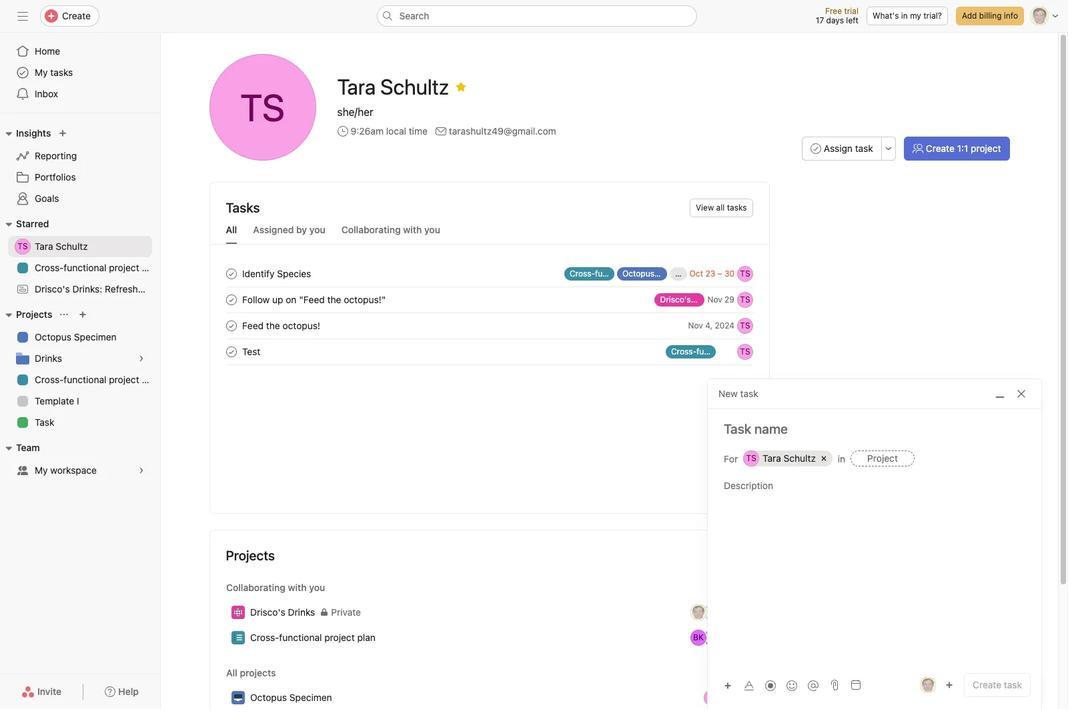 Task type: locate. For each thing, give the bounding box(es) containing it.
functional for 1st "cross-functional project plan" link from the bottom of the page
[[64, 374, 106, 386]]

test
[[242, 346, 260, 358]]

in left my
[[901, 11, 908, 21]]

dialog
[[708, 380, 1041, 710]]

0 horizontal spatial octopus specimen link
[[8, 327, 152, 348]]

1 vertical spatial cross-functional project plan link
[[8, 370, 160, 391]]

9:26am local time
[[351, 125, 428, 137]]

completed image left identify
[[223, 266, 239, 282]]

0 vertical spatial bk
[[693, 633, 703, 643]]

plan down see details, drinks image
[[142, 374, 160, 386]]

in
[[901, 11, 908, 21], [838, 453, 845, 465]]

projects
[[16, 309, 52, 320], [226, 548, 275, 564]]

functional down "drinks" link
[[64, 374, 106, 386]]

cross-functional project plan
[[35, 262, 160, 274], [35, 374, 160, 386], [250, 632, 375, 644]]

private
[[331, 607, 361, 618]]

1 my from the top
[[35, 67, 48, 78]]

1 completed image from the top
[[223, 266, 239, 282]]

0 vertical spatial octopus
[[622, 269, 654, 279]]

0 vertical spatial projects
[[16, 309, 52, 320]]

goals link
[[8, 188, 152, 209]]

project
[[867, 453, 898, 464]]

cross- inside the "projects" element
[[35, 374, 64, 386]]

close image
[[1016, 389, 1027, 400]]

1 vertical spatial in
[[838, 453, 845, 465]]

0 vertical spatial plan
[[142, 262, 160, 274]]

cross- right the list 'image'
[[250, 632, 279, 644]]

home
[[35, 45, 60, 57]]

0 vertical spatial task
[[855, 143, 873, 154]]

add
[[962, 11, 977, 21]]

tara schultz
[[35, 241, 88, 252], [763, 453, 816, 464]]

2 vertical spatial drinks
[[288, 607, 315, 618]]

my up inbox at top left
[[35, 67, 48, 78]]

plan down private
[[357, 632, 375, 644]]

0 horizontal spatial drisco's drinks
[[250, 607, 315, 618]]

at mention image
[[808, 681, 819, 691]]

you right the with
[[424, 224, 440, 236]]

my down team
[[35, 465, 48, 476]]

29
[[724, 295, 734, 305]]

bk
[[693, 633, 703, 643], [720, 693, 730, 703]]

you for collaborating with you
[[424, 224, 440, 236]]

minimize image
[[995, 389, 1005, 400]]

octopus specimen inside the "projects" element
[[35, 332, 117, 343]]

1 cross-functional project plan link from the top
[[8, 258, 160, 279]]

project right 1:1
[[971, 143, 1001, 154]]

collaborating inside tasks tabs tab list
[[341, 224, 401, 236]]

by
[[296, 224, 307, 236]]

1 ts button from the top
[[737, 266, 753, 282]]

0 vertical spatial cross-functional project plan
[[35, 262, 160, 274]]

in left 'project' on the right
[[838, 453, 845, 465]]

0 vertical spatial in
[[901, 11, 908, 21]]

add billing info
[[962, 11, 1018, 21]]

my inside teams element
[[35, 465, 48, 476]]

in inside dialog
[[838, 453, 845, 465]]

plan inside the "projects" element
[[142, 374, 160, 386]]

0 vertical spatial my
[[35, 67, 48, 78]]

create up home link
[[62, 10, 91, 21]]

with
[[403, 224, 422, 236]]

drinks up template at the left
[[35, 353, 62, 364]]

cross-functional project plan up drinks:
[[35, 262, 160, 274]]

create inside create popup button
[[62, 10, 91, 21]]

bk down the insert an object image
[[720, 693, 730, 703]]

1 horizontal spatial task
[[1004, 680, 1022, 691]]

template i
[[35, 396, 79, 407]]

octopus specimen up drisco's drinks link
[[622, 269, 694, 279]]

0 horizontal spatial create
[[62, 10, 91, 21]]

ja button
[[919, 676, 937, 695]]

create for create
[[62, 10, 91, 21]]

1 horizontal spatial bk
[[720, 693, 730, 703]]

2 horizontal spatial octopus
[[622, 269, 654, 279]]

0 horizontal spatial task
[[855, 143, 873, 154]]

0 vertical spatial collaborating
[[341, 224, 401, 236]]

0 vertical spatial completed checkbox
[[223, 266, 239, 282]]

my for my workspace
[[35, 465, 48, 476]]

octopus down 'all projects'
[[250, 692, 287, 704]]

1 vertical spatial create
[[926, 143, 955, 154]]

functional up drinks:
[[64, 262, 106, 274]]

0 vertical spatial specimen
[[656, 269, 694, 279]]

task right add or remove collaborators from this task icon
[[1004, 680, 1022, 691]]

show options, current sort, top image
[[60, 311, 68, 319]]

0 vertical spatial tasks
[[50, 67, 73, 78]]

billing
[[979, 11, 1002, 21]]

functional inside the "projects" element
[[64, 374, 106, 386]]

Completed checkbox
[[223, 266, 239, 282], [223, 292, 239, 308], [223, 344, 239, 360]]

cross- down starred
[[35, 262, 64, 274]]

my tasks
[[35, 67, 73, 78]]

emoji image
[[787, 681, 797, 691]]

0 horizontal spatial drinks
[[35, 353, 62, 364]]

attach a file or paste an image image
[[829, 680, 840, 691]]

plan inside starred element
[[142, 262, 160, 274]]

completed image
[[223, 266, 239, 282], [223, 292, 239, 308], [223, 318, 239, 334]]

toolbar
[[719, 676, 825, 695]]

0 vertical spatial functional
[[64, 262, 106, 274]]

"feed
[[299, 294, 324, 306]]

…
[[675, 269, 681, 279]]

my inside "link"
[[35, 67, 48, 78]]

1 horizontal spatial nov
[[707, 295, 722, 305]]

cross-functional project plan link up drinks:
[[8, 258, 160, 279]]

tasks tabs tab list
[[210, 223, 769, 245]]

1 horizontal spatial drisco's
[[250, 607, 285, 618]]

tara right the for on the right bottom of the page
[[763, 453, 781, 464]]

0 horizontal spatial nov
[[688, 321, 703, 331]]

drinks down with you
[[288, 607, 315, 618]]

assign
[[824, 143, 853, 154]]

invite
[[37, 686, 61, 698]]

octopus specimen down 'all projects'
[[250, 692, 332, 704]]

assigned
[[253, 224, 294, 236]]

1 horizontal spatial octopus
[[250, 692, 287, 704]]

2 you from the left
[[424, 224, 440, 236]]

bk left co
[[693, 633, 703, 643]]

create inside create 1:1 project button
[[926, 143, 955, 154]]

refreshment
[[105, 284, 160, 295]]

octopus specimen link up drisco's drinks link
[[617, 267, 694, 281]]

0 horizontal spatial octopus
[[35, 332, 71, 343]]

2 completed checkbox from the top
[[223, 292, 239, 308]]

1 horizontal spatial create
[[926, 143, 955, 154]]

projects left the show options, current sort, top "image"
[[16, 309, 52, 320]]

cross-functional project plan link
[[8, 258, 160, 279], [8, 370, 160, 391]]

completed image left follow at the left
[[223, 292, 239, 308]]

1 vertical spatial specimen
[[74, 332, 117, 343]]

octopus left …
[[622, 269, 654, 279]]

add or remove collaborators from this task image
[[945, 682, 953, 690]]

tara schultz right the for on the right bottom of the page
[[763, 453, 816, 464]]

identify
[[242, 268, 274, 280]]

view all tasks button
[[690, 199, 753, 217]]

feed
[[242, 320, 263, 332]]

1 vertical spatial my
[[35, 465, 48, 476]]

ts button
[[737, 266, 753, 282], [737, 292, 753, 308], [737, 318, 753, 334], [737, 344, 753, 360]]

1 horizontal spatial schultz
[[784, 453, 816, 464]]

1 horizontal spatial you
[[424, 224, 440, 236]]

0 vertical spatial create
[[62, 10, 91, 21]]

0 vertical spatial cross-
[[35, 262, 64, 274]]

completed checkbox left follow at the left
[[223, 292, 239, 308]]

cross-functional project plan down "drinks" link
[[35, 374, 160, 386]]

1 vertical spatial collaborating
[[226, 582, 285, 594]]

2 vertical spatial specimen
[[289, 692, 332, 704]]

2 vertical spatial plan
[[357, 632, 375, 644]]

invite button
[[13, 680, 70, 705]]

create task button
[[964, 674, 1031, 698]]

drisco's down …
[[660, 295, 691, 305]]

cross- for 1st "cross-functional project plan" link from the bottom of the page
[[35, 374, 64, 386]]

completed image for follow
[[223, 292, 239, 308]]

starred element
[[0, 212, 238, 303]]

2 completed image from the top
[[223, 292, 239, 308]]

2 vertical spatial octopus
[[250, 692, 287, 704]]

plan for 1st "cross-functional project plan" link from the bottom of the page
[[142, 374, 160, 386]]

1 vertical spatial bk
[[720, 693, 730, 703]]

2 horizontal spatial specimen
[[656, 269, 694, 279]]

template
[[35, 396, 74, 407]]

search button
[[377, 5, 697, 27]]

0 horizontal spatial you
[[309, 224, 325, 236]]

oct 23 – 30
[[689, 269, 734, 279]]

0 horizontal spatial tara schultz
[[35, 241, 88, 252]]

ts button right 2024
[[737, 318, 753, 334]]

collaborating up the globe icon
[[226, 582, 285, 594]]

0 horizontal spatial the
[[266, 320, 280, 332]]

task for assign task
[[855, 143, 873, 154]]

octopus down the show options, current sort, top "image"
[[35, 332, 71, 343]]

task left "more options" 'image' at the top of page
[[855, 143, 873, 154]]

1 vertical spatial schultz
[[784, 453, 816, 464]]

0 horizontal spatial projects
[[16, 309, 52, 320]]

project inside starred element
[[109, 262, 139, 274]]

cross- up template at the left
[[35, 374, 64, 386]]

octopus specimen link down new project or portfolio icon at the top of the page
[[8, 327, 152, 348]]

add billing info button
[[956, 7, 1024, 25]]

create right add or remove collaborators from this task icon
[[973, 680, 1001, 691]]

tara down starred
[[35, 241, 53, 252]]

completed image left feed
[[223, 318, 239, 334]]

workspace
[[50, 465, 97, 476]]

reporting
[[35, 150, 77, 161]]

tara schultz down starred
[[35, 241, 88, 252]]

1 vertical spatial tara
[[763, 453, 781, 464]]

1 vertical spatial octopus specimen
[[35, 332, 117, 343]]

i
[[77, 396, 79, 407]]

cross-functional project plan inside the "projects" element
[[35, 374, 160, 386]]

drisco's drinks
[[660, 295, 717, 305], [250, 607, 315, 618]]

new task
[[719, 388, 758, 400]]

the right "feed
[[327, 294, 341, 306]]

2 ts button from the top
[[737, 292, 753, 308]]

collaborating
[[341, 224, 401, 236], [226, 582, 285, 594]]

follow up on "feed the octopus!"
[[242, 294, 386, 306]]

see details, drinks image
[[137, 355, 145, 363]]

ts button up the new task
[[737, 344, 753, 360]]

1 horizontal spatial drinks
[[288, 607, 315, 618]]

cross-functional project plan inside starred element
[[35, 262, 160, 274]]

cross-functional project plan for first "cross-functional project plan" link from the top
[[35, 262, 160, 274]]

tara schultz inside dialog
[[763, 453, 816, 464]]

0 horizontal spatial drisco's
[[35, 284, 70, 295]]

record a video image
[[765, 681, 776, 691]]

completed checkbox left identify
[[223, 266, 239, 282]]

octopus specimen link
[[617, 267, 694, 281], [8, 327, 152, 348]]

see details, my workspace image
[[137, 467, 145, 475]]

the right feed
[[266, 320, 280, 332]]

drisco's drinks down collaborating with you
[[250, 607, 315, 618]]

you right by
[[309, 224, 325, 236]]

nov left 29
[[707, 295, 722, 305]]

task inside dialog
[[1004, 680, 1022, 691]]

all projects
[[226, 668, 276, 679]]

tasks inside 'button'
[[727, 203, 747, 213]]

0 vertical spatial schultz
[[56, 241, 88, 252]]

2 my from the top
[[35, 465, 48, 476]]

2 vertical spatial create
[[973, 680, 1001, 691]]

1 vertical spatial tasks
[[727, 203, 747, 213]]

0 vertical spatial drisco's drinks
[[660, 295, 717, 305]]

0 horizontal spatial ja
[[694, 608, 703, 618]]

1 horizontal spatial ja
[[924, 680, 932, 690]]

all
[[226, 224, 237, 236]]

octopus specimen
[[622, 269, 694, 279], [35, 332, 117, 343], [250, 692, 332, 704]]

task
[[855, 143, 873, 154], [1004, 680, 1022, 691]]

insights element
[[0, 121, 160, 212]]

ts button right 30
[[737, 266, 753, 282]]

tasks down home
[[50, 67, 73, 78]]

specimen
[[656, 269, 694, 279], [74, 332, 117, 343], [289, 692, 332, 704]]

0 horizontal spatial specimen
[[74, 332, 117, 343]]

1 vertical spatial completed checkbox
[[223, 292, 239, 308]]

drisco's drinks: refreshment recommendation link
[[8, 279, 238, 300]]

collaborating for collaborating with you
[[226, 582, 285, 594]]

1 vertical spatial task
[[1004, 680, 1022, 691]]

ts button right 29
[[737, 292, 753, 308]]

tasks
[[50, 67, 73, 78], [727, 203, 747, 213]]

1 vertical spatial functional
[[64, 374, 106, 386]]

create
[[62, 10, 91, 21], [926, 143, 955, 154], [973, 680, 1001, 691]]

0 vertical spatial octopus specimen link
[[617, 267, 694, 281]]

1 completed checkbox from the top
[[223, 266, 239, 282]]

functional
[[64, 262, 106, 274], [64, 374, 106, 386], [279, 632, 322, 644]]

more options image
[[885, 145, 893, 153]]

2 horizontal spatial create
[[973, 680, 1001, 691]]

cross-
[[35, 262, 64, 274], [35, 374, 64, 386], [250, 632, 279, 644]]

projects up collaborating with you
[[226, 548, 275, 564]]

1 vertical spatial cross-functional project plan
[[35, 374, 160, 386]]

1 vertical spatial projects
[[226, 548, 275, 564]]

2 horizontal spatial octopus specimen
[[622, 269, 694, 279]]

1 horizontal spatial tara
[[763, 453, 781, 464]]

collaborating left the with
[[341, 224, 401, 236]]

cross- inside starred element
[[35, 262, 64, 274]]

drinks left 29
[[693, 295, 717, 305]]

create left 1:1
[[926, 143, 955, 154]]

0 vertical spatial cross-functional project plan link
[[8, 258, 160, 279]]

1 vertical spatial octopus
[[35, 332, 71, 343]]

completed checkbox left test
[[223, 344, 239, 360]]

drisco's drinks down oct
[[660, 295, 717, 305]]

what's
[[873, 11, 899, 21]]

tasks right all
[[727, 203, 747, 213]]

plan for first "cross-functional project plan" link from the top
[[142, 262, 160, 274]]

create inside create task button
[[973, 680, 1001, 691]]

0 horizontal spatial collaborating
[[226, 582, 285, 594]]

3 completed image from the top
[[223, 318, 239, 334]]

0 vertical spatial completed image
[[223, 266, 239, 282]]

cross-functional project plan down private
[[250, 632, 375, 644]]

0 vertical spatial tara
[[35, 241, 53, 252]]

0 horizontal spatial tasks
[[50, 67, 73, 78]]

project inside button
[[971, 143, 1001, 154]]

project up drisco's drinks: refreshment recommendation link
[[109, 262, 139, 274]]

my for my tasks
[[35, 67, 48, 78]]

0 horizontal spatial octopus specimen
[[35, 332, 117, 343]]

drinks:
[[72, 284, 102, 295]]

1 vertical spatial tara schultz
[[763, 453, 816, 464]]

nov for nov 4, 2024
[[688, 321, 703, 331]]

1 vertical spatial nov
[[688, 321, 703, 331]]

2 horizontal spatial drinks
[[693, 295, 717, 305]]

1 horizontal spatial collaborating
[[341, 224, 401, 236]]

functional down with you
[[279, 632, 322, 644]]

plan up drisco's drinks: refreshment recommendation
[[142, 262, 160, 274]]

1 you from the left
[[309, 224, 325, 236]]

1 vertical spatial plan
[[142, 374, 160, 386]]

cross- for first "cross-functional project plan" link from the top
[[35, 262, 64, 274]]

drisco's
[[35, 284, 70, 295], [660, 295, 691, 305], [250, 607, 285, 618]]

global element
[[0, 33, 160, 113]]

0 vertical spatial nov
[[707, 295, 722, 305]]

tara inside starred element
[[35, 241, 53, 252]]

1 vertical spatial cross-
[[35, 374, 64, 386]]

plan
[[142, 262, 160, 274], [142, 374, 160, 386], [357, 632, 375, 644]]

trial
[[844, 6, 859, 16]]

30
[[724, 269, 734, 279]]

create for create task
[[973, 680, 1001, 691]]

Completed checkbox
[[223, 318, 239, 334]]

0 horizontal spatial in
[[838, 453, 845, 465]]

portfolios
[[35, 171, 76, 183]]

cross-functional project plan for 1st "cross-functional project plan" link from the bottom of the page
[[35, 374, 160, 386]]

drisco's up the show options, current sort, top "image"
[[35, 284, 70, 295]]

completed image for identify
[[223, 266, 239, 282]]

nov 4, 2024 button
[[688, 321, 734, 331]]

drisco's down collaborating with you
[[250, 607, 285, 618]]

functional inside starred element
[[64, 262, 106, 274]]

drinks
[[693, 295, 717, 305], [35, 353, 62, 364], [288, 607, 315, 618]]

she/her
[[337, 106, 373, 118]]

1 horizontal spatial tara schultz
[[763, 453, 816, 464]]

cross-functional project plan link up i
[[8, 370, 160, 391]]

1 vertical spatial drinks
[[35, 353, 62, 364]]

octopus specimen up "drinks" link
[[35, 332, 117, 343]]

1 horizontal spatial in
[[901, 11, 908, 21]]

2 horizontal spatial drisco's
[[660, 295, 691, 305]]

1 vertical spatial ja
[[924, 680, 932, 690]]

2 vertical spatial cross-
[[250, 632, 279, 644]]

1 horizontal spatial drisco's drinks
[[660, 295, 717, 305]]

nov left 4,
[[688, 321, 703, 331]]

task
[[35, 417, 54, 428]]

on
[[285, 294, 296, 306]]

schultz
[[56, 241, 88, 252], [784, 453, 816, 464]]

completed checkbox for identify
[[223, 266, 239, 282]]



Task type: vqa. For each thing, say whether or not it's contained in the screenshot.
Drisco's in the Starred element
yes



Task type: describe. For each thing, give the bounding box(es) containing it.
local
[[386, 125, 406, 137]]

with you
[[288, 582, 325, 594]]

starred button
[[0, 216, 49, 232]]

1:1
[[957, 143, 968, 154]]

ja inside button
[[924, 680, 932, 690]]

species
[[277, 268, 311, 280]]

1 horizontal spatial octopus specimen
[[250, 692, 332, 704]]

in inside button
[[901, 11, 908, 21]]

0 vertical spatial octopus specimen
[[622, 269, 694, 279]]

completed checkbox for follow
[[223, 292, 239, 308]]

projects button
[[0, 307, 52, 323]]

my workspace link
[[8, 460, 152, 482]]

2 vertical spatial cross-functional project plan
[[250, 632, 375, 644]]

tarashultz49@gmail.com
[[449, 125, 556, 137]]

team
[[16, 442, 40, 454]]

nov 4, 2024
[[688, 321, 734, 331]]

task link
[[8, 412, 152, 434]]

0 vertical spatial the
[[327, 294, 341, 306]]

insights button
[[0, 125, 51, 141]]

2 vertical spatial functional
[[279, 632, 322, 644]]

inbox link
[[8, 83, 152, 105]]

info
[[1004, 11, 1018, 21]]

drisco's drinks link
[[654, 293, 717, 307]]

insights
[[16, 127, 51, 139]]

tara schultz inside starred element
[[35, 241, 88, 252]]

assign task
[[824, 143, 873, 154]]

project down see details, drinks image
[[109, 374, 139, 386]]

left
[[846, 15, 859, 25]]

tara inside dialog
[[763, 453, 781, 464]]

nov 29
[[707, 295, 734, 305]]

drinks inside the "projects" element
[[35, 353, 62, 364]]

tara schultz
[[337, 74, 449, 99]]

recommendation
[[162, 284, 238, 295]]

what's in my trial? button
[[867, 7, 948, 25]]

collaborating with you
[[341, 224, 440, 236]]

17
[[816, 15, 824, 25]]

project down private
[[324, 632, 354, 644]]

identify species
[[242, 268, 311, 280]]

schultz inside dialog
[[784, 453, 816, 464]]

computer image
[[234, 694, 242, 703]]

starred
[[16, 218, 49, 229]]

days
[[826, 15, 844, 25]]

create task
[[973, 680, 1022, 691]]

free trial 17 days left
[[816, 6, 859, 25]]

create for create 1:1 project
[[926, 143, 955, 154]]

ts inside dialog
[[746, 454, 756, 464]]

view all tasks
[[696, 203, 747, 213]]

3 ts button from the top
[[737, 318, 753, 334]]

new project or portfolio image
[[79, 311, 87, 319]]

time
[[409, 125, 428, 137]]

portfolios link
[[8, 167, 152, 188]]

drisco's drinks: refreshment recommendation
[[35, 284, 238, 295]]

octopus!"
[[343, 294, 386, 306]]

new image
[[59, 129, 67, 137]]

octopus!
[[282, 320, 320, 332]]

–
[[717, 269, 722, 279]]

insert an object image
[[724, 682, 732, 690]]

up
[[272, 294, 283, 306]]

ts inside starred element
[[18, 242, 28, 252]]

co
[[707, 633, 716, 643]]

1 horizontal spatial octopus specimen link
[[617, 267, 694, 281]]

select due date image
[[851, 680, 861, 691]]

help
[[118, 686, 139, 698]]

4,
[[705, 321, 712, 331]]

all
[[716, 203, 725, 213]]

create 1:1 project
[[926, 143, 1001, 154]]

search
[[399, 10, 429, 21]]

specimen inside the "projects" element
[[74, 332, 117, 343]]

template i link
[[8, 391, 152, 412]]

3 completed checkbox from the top
[[223, 344, 239, 360]]

create button
[[40, 5, 99, 27]]

view
[[696, 203, 714, 213]]

create 1:1 project button
[[904, 137, 1010, 161]]

assigned by you
[[253, 224, 325, 236]]

list image
[[234, 634, 242, 642]]

task for create task
[[1004, 680, 1022, 691]]

drisco's inside starred element
[[35, 284, 70, 295]]

globe image
[[234, 609, 242, 617]]

0 vertical spatial drinks
[[693, 295, 717, 305]]

inbox
[[35, 88, 58, 99]]

teams element
[[0, 436, 160, 484]]

9:26am
[[351, 125, 384, 137]]

tasks inside "link"
[[50, 67, 73, 78]]

collaborating for collaborating with you
[[341, 224, 401, 236]]

completed image
[[223, 344, 239, 360]]

23
[[705, 269, 715, 279]]

toolbar inside dialog
[[719, 676, 825, 695]]

completed image for feed
[[223, 318, 239, 334]]

follow
[[242, 294, 269, 306]]

drinks link
[[8, 348, 152, 370]]

1 vertical spatial octopus specimen link
[[8, 327, 152, 348]]

help button
[[96, 680, 147, 705]]

0 horizontal spatial bk
[[693, 633, 703, 643]]

2 cross-functional project plan link from the top
[[8, 370, 160, 391]]

schultz inside starred element
[[56, 241, 88, 252]]

0 vertical spatial ja
[[694, 608, 703, 618]]

for
[[724, 453, 738, 465]]

home link
[[8, 41, 152, 62]]

1 vertical spatial drisco's drinks
[[250, 607, 315, 618]]

4 ts button from the top
[[737, 344, 753, 360]]

functional for first "cross-functional project plan" link from the top
[[64, 262, 106, 274]]

hide sidebar image
[[17, 11, 28, 21]]

oct
[[689, 269, 703, 279]]

nov for nov 29
[[707, 295, 722, 305]]

what's in my trial?
[[873, 11, 942, 21]]

drisco's drinks inside drisco's drinks link
[[660, 295, 717, 305]]

my tasks link
[[8, 62, 152, 83]]

assign task button
[[802, 137, 882, 161]]

search list box
[[377, 5, 697, 27]]

octopus inside the "projects" element
[[35, 332, 71, 343]]

Task name text field
[[708, 420, 1041, 439]]

1 horizontal spatial projects
[[226, 548, 275, 564]]

remove from starred image
[[456, 81, 467, 92]]

you for assigned by you
[[309, 224, 325, 236]]

my workspace
[[35, 465, 97, 476]]

formatting image
[[744, 681, 755, 691]]

2024
[[714, 321, 734, 331]]

trial?
[[923, 11, 942, 21]]

my
[[910, 11, 921, 21]]

feed the octopus!
[[242, 320, 320, 332]]

dialog containing new task
[[708, 380, 1041, 710]]

projects element
[[0, 303, 160, 436]]

1 vertical spatial the
[[266, 320, 280, 332]]

projects inside "dropdown button"
[[16, 309, 52, 320]]



